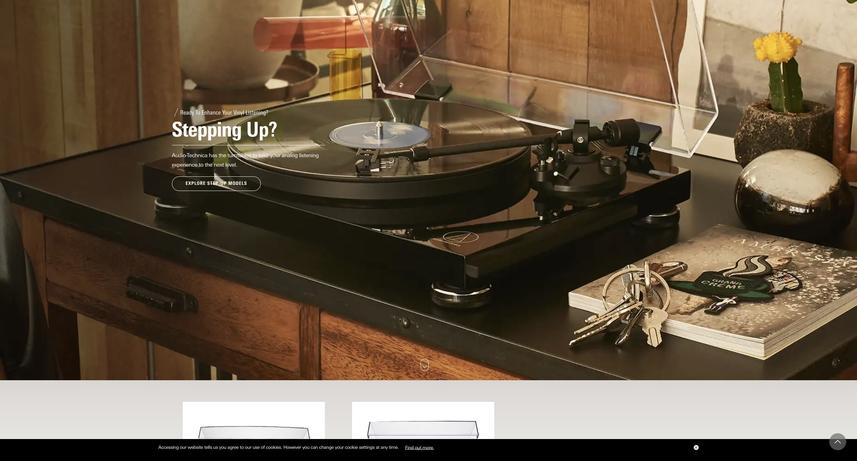 Task type: vqa. For each thing, say whether or not it's contained in the screenshot.
the left carrat down icon
no



Task type: locate. For each thing, give the bounding box(es) containing it.
your right take
[[270, 152, 281, 159]]

find out more.
[[406, 445, 435, 450]]

next
[[214, 162, 224, 168]]

to right 'agree'
[[240, 445, 244, 450]]

1 horizontal spatial our
[[245, 445, 252, 450]]

of
[[261, 445, 265, 450]]

accessing our website tells us you agree to our use of cookies. however you can change your cookie settings at any time.
[[158, 445, 400, 450]]

to
[[253, 152, 257, 159], [199, 162, 204, 168], [240, 445, 244, 450]]

level.
[[225, 162, 237, 168]]

0 vertical spatial the
[[219, 152, 226, 159]]

0 horizontal spatial you
[[219, 445, 227, 450]]

0 vertical spatial your
[[270, 152, 281, 159]]

you right us
[[219, 445, 227, 450]]

however
[[284, 445, 301, 450]]

at lp3xbt image
[[188, 407, 320, 461]]

your left cookie
[[335, 445, 344, 450]]

take
[[259, 152, 269, 159]]

to left take
[[253, 152, 257, 159]]

1 horizontal spatial to
[[240, 445, 244, 450]]

arrow up image
[[836, 439, 842, 445]]

at lp120xbt usb image
[[358, 407, 489, 461]]

the right has
[[219, 152, 226, 159]]

at
[[376, 445, 380, 450]]

to down technica
[[199, 162, 204, 168]]

experience
[[172, 162, 198, 168]]

1 vertical spatial the
[[205, 162, 213, 168]]

our
[[180, 445, 187, 450], [245, 445, 252, 450]]

you left can
[[303, 445, 310, 450]]

the left next
[[205, 162, 213, 168]]

models
[[228, 181, 247, 186]]

audio-technica has the turntables to take your analog listening experience to the next level.
[[172, 152, 319, 168]]

step-
[[208, 181, 221, 186]]

you
[[219, 445, 227, 450], [303, 445, 310, 450]]

1 vertical spatial your
[[335, 445, 344, 450]]

your
[[270, 152, 281, 159], [335, 445, 344, 450]]

0 vertical spatial to
[[253, 152, 257, 159]]

0 horizontal spatial to
[[199, 162, 204, 168]]

up
[[221, 181, 227, 186]]

time.
[[389, 445, 399, 450]]

analog
[[282, 152, 298, 159]]

0 horizontal spatial your
[[270, 152, 281, 159]]

tells
[[204, 445, 212, 450]]

0 horizontal spatial our
[[180, 445, 187, 450]]

agree
[[228, 445, 239, 450]]

our left use in the bottom of the page
[[245, 445, 252, 450]]

the
[[219, 152, 226, 159], [205, 162, 213, 168]]

cookie
[[345, 445, 358, 450]]

any
[[381, 445, 388, 450]]

our left the website at the bottom left of the page
[[180, 445, 187, 450]]

turntables
[[228, 152, 251, 159]]

accessing
[[158, 445, 179, 450]]

explore
[[186, 181, 206, 186]]

turntables | audio-technica image
[[0, 0, 858, 380]]

1 horizontal spatial you
[[303, 445, 310, 450]]



Task type: describe. For each thing, give the bounding box(es) containing it.
out
[[415, 445, 422, 450]]

0 horizontal spatial the
[[205, 162, 213, 168]]

cookies.
[[266, 445, 282, 450]]

find
[[406, 445, 414, 450]]

us
[[213, 445, 218, 450]]

2 you from the left
[[303, 445, 310, 450]]

use
[[253, 445, 260, 450]]

can
[[311, 445, 318, 450]]

2 horizontal spatial to
[[253, 152, 257, 159]]

1 horizontal spatial your
[[335, 445, 344, 450]]

2 vertical spatial to
[[240, 445, 244, 450]]

1 you from the left
[[219, 445, 227, 450]]

change
[[319, 445, 334, 450]]

1 our from the left
[[180, 445, 187, 450]]

cross image
[[695, 446, 698, 449]]

audio-
[[172, 152, 187, 159]]

1 vertical spatial to
[[199, 162, 204, 168]]

2 our from the left
[[245, 445, 252, 450]]

find out more. link
[[400, 442, 440, 453]]

listening
[[299, 152, 319, 159]]

your inside audio-technica has the turntables to take your analog listening experience to the next level.
[[270, 152, 281, 159]]

has
[[209, 152, 217, 159]]

technica
[[187, 152, 208, 159]]

1 horizontal spatial the
[[219, 152, 226, 159]]

explore step-up models
[[186, 181, 247, 186]]

explore step-up models button
[[172, 177, 261, 191]]

more.
[[423, 445, 435, 450]]

explore step-up models link
[[172, 177, 261, 191]]

settings
[[359, 445, 375, 450]]

website
[[188, 445, 203, 450]]



